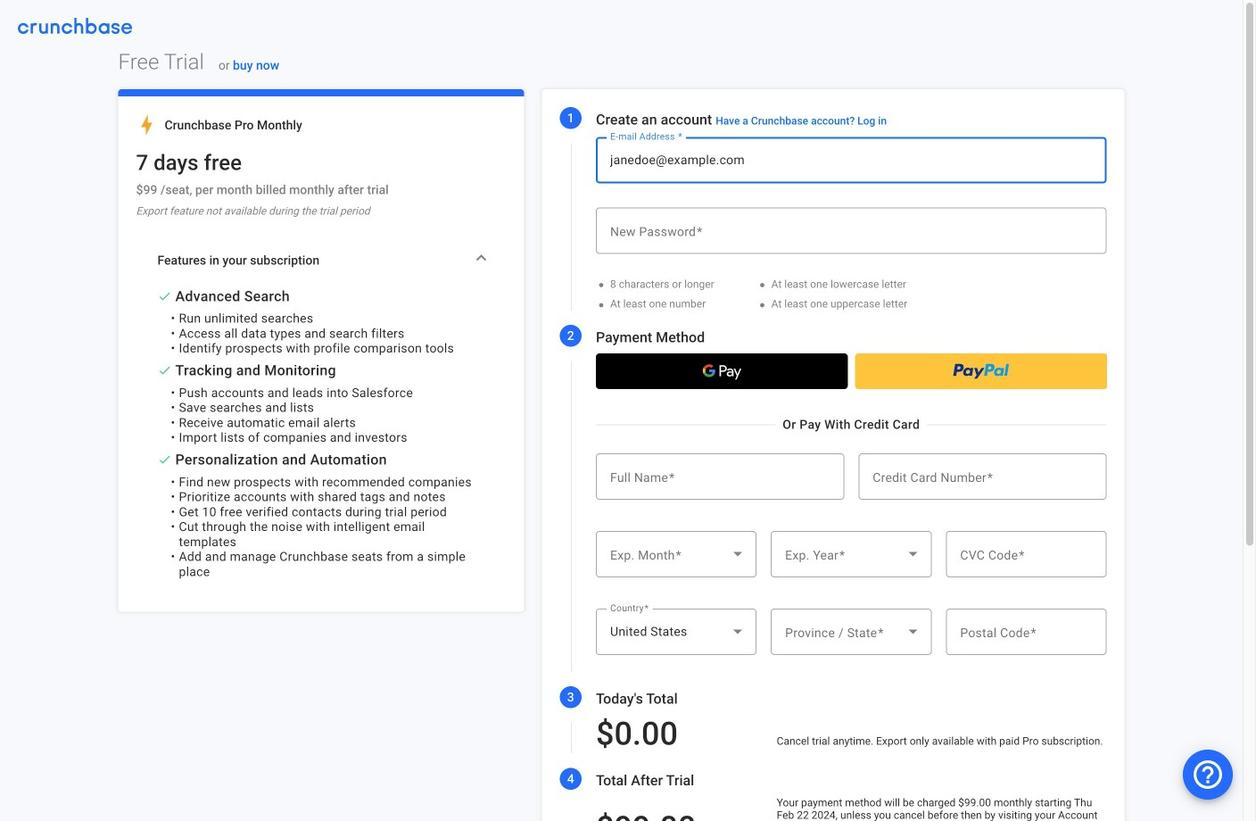 Task type: vqa. For each thing, say whether or not it's contained in the screenshot.
email field
yes



Task type: locate. For each thing, give the bounding box(es) containing it.
None text field
[[610, 466, 830, 487], [873, 466, 1093, 487], [961, 544, 1093, 565], [610, 466, 830, 487], [873, 466, 1093, 487], [961, 544, 1093, 565]]

None email field
[[610, 149, 1093, 171]]

None text field
[[961, 621, 1093, 643]]

None password field
[[610, 220, 1093, 241]]



Task type: describe. For each thing, give the bounding box(es) containing it.
crunchbase image
[[18, 18, 132, 34]]



